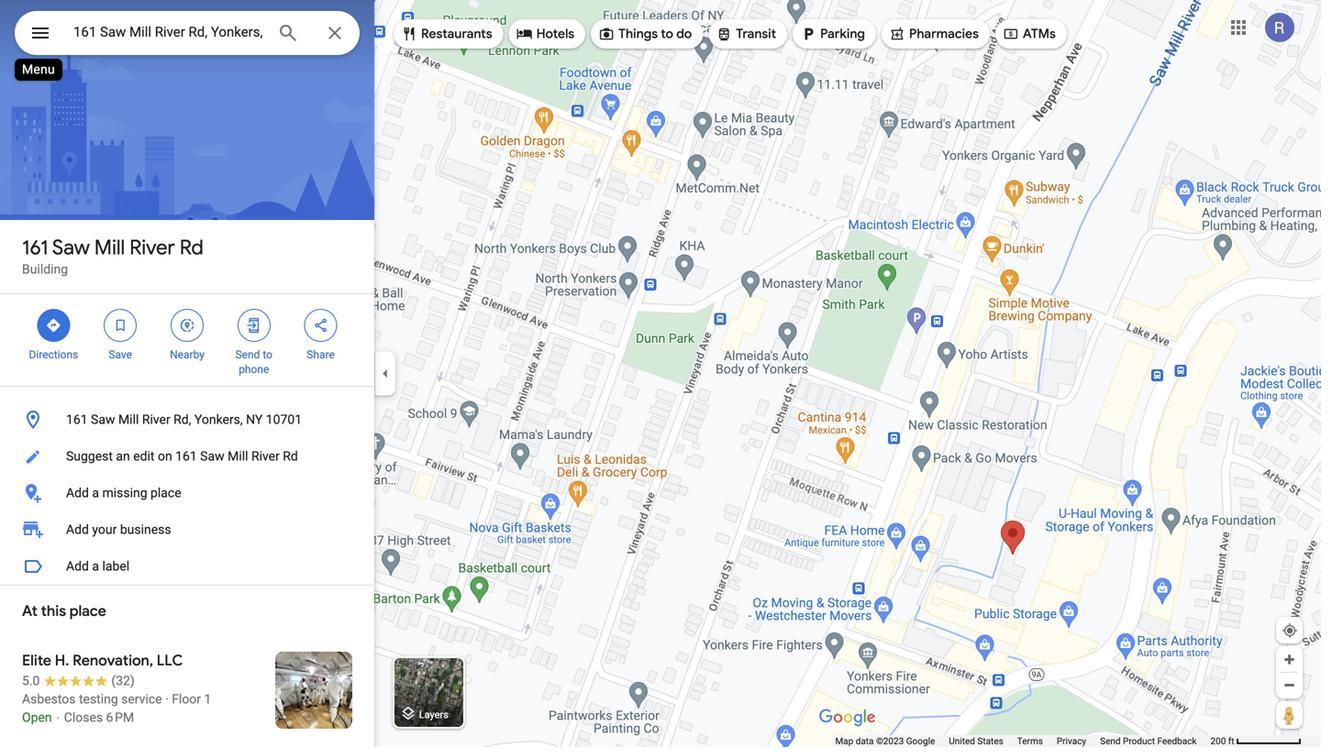 Task type: vqa. For each thing, say whether or not it's contained in the screenshot.
Rd within the the 161 Saw Mill River Rd Building
yes



Task type: locate. For each thing, give the bounding box(es) containing it.
rd,
[[174, 412, 191, 428]]

1 vertical spatial rd
[[283, 449, 298, 464]]

saw down yonkers,
[[200, 449, 224, 464]]

2 vertical spatial mill
[[228, 449, 248, 464]]

a left the missing
[[92, 486, 99, 501]]

0 vertical spatial place
[[150, 486, 181, 501]]

0 horizontal spatial to
[[263, 349, 273, 362]]

united states
[[949, 736, 1004, 747]]

a for label
[[92, 559, 99, 574]]

to left the do
[[661, 26, 673, 42]]

saw inside 161 saw mill river rd building
[[52, 235, 90, 261]]

0 vertical spatial add
[[66, 486, 89, 501]]

200 ft button
[[1211, 736, 1302, 747]]

saw up suggest
[[91, 412, 115, 428]]

privacy button
[[1057, 736, 1086, 748]]

200 ft
[[1211, 736, 1235, 747]]

1 vertical spatial place
[[70, 602, 106, 621]]

a inside 'button'
[[92, 559, 99, 574]]

1 add from the top
[[66, 486, 89, 501]]

1 vertical spatial saw
[[91, 412, 115, 428]]

161 up suggest
[[66, 412, 88, 428]]

a inside button
[[92, 486, 99, 501]]

mill for rd,
[[118, 412, 139, 428]]

161 right the 'on'
[[175, 449, 197, 464]]

1 vertical spatial 161
[[66, 412, 88, 428]]

1 horizontal spatial place
[[150, 486, 181, 501]]

1 vertical spatial river
[[142, 412, 170, 428]]

place
[[150, 486, 181, 501], [70, 602, 106, 621]]

label
[[102, 559, 130, 574]]

161 for rd
[[22, 235, 48, 261]]


[[800, 24, 817, 44]]

2 vertical spatial add
[[66, 559, 89, 574]]

0 vertical spatial rd
[[180, 235, 204, 261]]

0 horizontal spatial saw
[[52, 235, 90, 261]]

0 horizontal spatial send
[[235, 349, 260, 362]]

rd inside 161 saw mill river rd building
[[180, 235, 204, 261]]

actions for 161 saw mill river rd region
[[0, 295, 374, 386]]

5.0
[[22, 674, 40, 689]]

send inside send to phone
[[235, 349, 260, 362]]

send inside button
[[1100, 736, 1121, 747]]

1 horizontal spatial to
[[661, 26, 673, 42]]

hotels
[[536, 26, 574, 42]]

161 Saw Mill River Rd, Yonkers, NY 10701 field
[[15, 11, 360, 55]]

collapse side panel image
[[375, 364, 395, 384]]

add left your at the bottom of page
[[66, 523, 89, 538]]

 restaurants
[[401, 24, 492, 44]]

add a label button
[[0, 549, 374, 585]]

add down suggest
[[66, 486, 89, 501]]


[[716, 24, 732, 44]]

1 horizontal spatial 161
[[66, 412, 88, 428]]

2 horizontal spatial saw
[[200, 449, 224, 464]]


[[312, 316, 329, 336]]

closes
[[64, 711, 103, 726]]


[[246, 316, 262, 336]]

save
[[109, 349, 132, 362]]

a left "label"
[[92, 559, 99, 574]]

river inside 161 saw mill river rd building
[[130, 235, 175, 261]]

mill inside 161 saw mill river rd building
[[94, 235, 125, 261]]

place right this
[[70, 602, 106, 621]]

200
[[1211, 736, 1226, 747]]

0 horizontal spatial 161
[[22, 235, 48, 261]]

footer inside google maps element
[[835, 736, 1211, 748]]

3 add from the top
[[66, 559, 89, 574]]

10701
[[266, 412, 302, 428]]

2 vertical spatial river
[[251, 449, 280, 464]]

 parking
[[800, 24, 865, 44]]

1 vertical spatial a
[[92, 559, 99, 574]]

161 for rd,
[[66, 412, 88, 428]]

add a missing place
[[66, 486, 181, 501]]

add inside button
[[66, 486, 89, 501]]

©2023
[[876, 736, 904, 747]]

1 vertical spatial mill
[[118, 412, 139, 428]]

asbestos testing service · floor 1 open ⋅ closes 6 pm
[[22, 692, 211, 726]]

161 up building
[[22, 235, 48, 261]]

1 vertical spatial send
[[1100, 736, 1121, 747]]

2 add from the top
[[66, 523, 89, 538]]

llc
[[157, 652, 183, 671]]

river for rd,
[[142, 412, 170, 428]]

open
[[22, 711, 52, 726]]

mill up ''
[[94, 235, 125, 261]]

0 vertical spatial saw
[[52, 235, 90, 261]]

rd up 
[[180, 235, 204, 261]]

place down the 'on'
[[150, 486, 181, 501]]

add for add a missing place
[[66, 486, 89, 501]]

parking
[[820, 26, 865, 42]]

add for add a label
[[66, 559, 89, 574]]

send to phone
[[235, 349, 273, 376]]

0 vertical spatial a
[[92, 486, 99, 501]]

0 vertical spatial river
[[130, 235, 175, 261]]

⋅
[[55, 711, 61, 726]]

mill up the an in the bottom left of the page
[[118, 412, 139, 428]]

send for send product feedback
[[1100, 736, 1121, 747]]


[[401, 24, 417, 44]]

2 a from the top
[[92, 559, 99, 574]]

mill
[[94, 235, 125, 261], [118, 412, 139, 428], [228, 449, 248, 464]]

1 vertical spatial to
[[263, 349, 273, 362]]

send
[[235, 349, 260, 362], [1100, 736, 1121, 747]]

1 horizontal spatial send
[[1100, 736, 1121, 747]]

0 vertical spatial 161
[[22, 235, 48, 261]]

add inside 'button'
[[66, 559, 89, 574]]

a
[[92, 486, 99, 501], [92, 559, 99, 574]]

mill for rd
[[94, 235, 125, 261]]

saw
[[52, 235, 90, 261], [91, 412, 115, 428], [200, 449, 224, 464]]

mill down ny
[[228, 449, 248, 464]]

footer
[[835, 736, 1211, 748]]

1 a from the top
[[92, 486, 99, 501]]

elite
[[22, 652, 51, 671]]

none field inside the 161 saw mill river rd, yonkers, ny 10701 "field"
[[73, 21, 262, 43]]

rd down "10701"
[[283, 449, 298, 464]]

add a missing place button
[[0, 475, 374, 512]]

feedback
[[1157, 736, 1197, 747]]

add left "label"
[[66, 559, 89, 574]]

add your business
[[66, 523, 171, 538]]

saw up building
[[52, 235, 90, 261]]


[[29, 20, 51, 46]]

161 inside 161 saw mill river rd building
[[22, 235, 48, 261]]

send for send to phone
[[235, 349, 260, 362]]

2 vertical spatial 161
[[175, 449, 197, 464]]

 button
[[15, 11, 66, 59]]

rd
[[180, 235, 204, 261], [283, 449, 298, 464]]

send up phone on the left
[[235, 349, 260, 362]]

to
[[661, 26, 673, 42], [263, 349, 273, 362]]

1 horizontal spatial rd
[[283, 449, 298, 464]]

None field
[[73, 21, 262, 43]]

states
[[978, 736, 1004, 747]]

ny
[[246, 412, 263, 428]]

0 horizontal spatial rd
[[180, 235, 204, 261]]

share
[[307, 349, 335, 362]]

to up phone on the left
[[263, 349, 273, 362]]

1 vertical spatial add
[[66, 523, 89, 538]]

service
[[121, 692, 162, 707]]

0 vertical spatial mill
[[94, 235, 125, 261]]

suggest
[[66, 449, 113, 464]]

0 vertical spatial send
[[235, 349, 260, 362]]

send left product
[[1100, 736, 1121, 747]]

missing
[[102, 486, 147, 501]]

add
[[66, 486, 89, 501], [66, 523, 89, 538], [66, 559, 89, 574]]

footer containing map data ©2023 google
[[835, 736, 1211, 748]]

testing
[[79, 692, 118, 707]]

0 vertical spatial to
[[661, 26, 673, 42]]

 hotels
[[516, 24, 574, 44]]

send product feedback
[[1100, 736, 1197, 747]]

1 horizontal spatial saw
[[91, 412, 115, 428]]

product
[[1123, 736, 1155, 747]]



Task type: describe. For each thing, give the bounding box(es) containing it.
privacy
[[1057, 736, 1086, 747]]

0 horizontal spatial place
[[70, 602, 106, 621]]

161 saw mill river rd main content
[[0, 0, 374, 748]]

at
[[22, 602, 37, 621]]

show street view coverage image
[[1276, 702, 1303, 729]]

terms button
[[1017, 736, 1043, 748]]

renovation,
[[73, 652, 153, 671]]

saw for rd
[[52, 235, 90, 261]]

transit
[[736, 26, 776, 42]]

 transit
[[716, 24, 776, 44]]

send product feedback button
[[1100, 736, 1197, 748]]

1
[[204, 692, 211, 707]]

5.0 stars 32 reviews image
[[22, 673, 135, 691]]

 atms
[[1003, 24, 1056, 44]]


[[179, 316, 195, 336]]

6 pm
[[106, 711, 134, 726]]


[[889, 24, 906, 44]]

phone
[[239, 363, 269, 376]]

river for rd
[[130, 235, 175, 261]]

zoom out image
[[1283, 679, 1296, 693]]

this
[[41, 602, 66, 621]]


[[598, 24, 615, 44]]

ft
[[1228, 736, 1235, 747]]

(32)
[[111, 674, 135, 689]]

add for add your business
[[66, 523, 89, 538]]

an
[[116, 449, 130, 464]]

data
[[856, 736, 874, 747]]

do
[[676, 26, 692, 42]]

edit
[[133, 449, 155, 464]]

your
[[92, 523, 117, 538]]

business
[[120, 523, 171, 538]]

show your location image
[[1282, 623, 1298, 640]]

to inside  things to do
[[661, 26, 673, 42]]

161 saw mill river rd, yonkers, ny 10701 button
[[0, 402, 374, 439]]


[[516, 24, 533, 44]]

google maps element
[[0, 0, 1321, 748]]

at this place
[[22, 602, 106, 621]]

directions
[[29, 349, 78, 362]]

to inside send to phone
[[263, 349, 273, 362]]

rd inside button
[[283, 449, 298, 464]]

suggest an edit on 161 saw mill river rd
[[66, 449, 298, 464]]

layers
[[419, 710, 449, 721]]


[[1003, 24, 1019, 44]]

2 horizontal spatial 161
[[175, 449, 197, 464]]

a for missing
[[92, 486, 99, 501]]

pharmacies
[[909, 26, 979, 42]]

h.
[[55, 652, 69, 671]]

terms
[[1017, 736, 1043, 747]]

map data ©2023 google
[[835, 736, 935, 747]]


[[45, 316, 62, 336]]

2 vertical spatial saw
[[200, 449, 224, 464]]

google
[[906, 736, 935, 747]]

restaurants
[[421, 26, 492, 42]]

 search field
[[15, 11, 360, 59]]

yonkers,
[[194, 412, 243, 428]]

add your business link
[[0, 512, 374, 549]]

google account: ruby anderson  
(rubyanndersson@gmail.com) image
[[1265, 13, 1295, 42]]

floor
[[172, 692, 201, 707]]

·
[[165, 692, 169, 707]]

map
[[835, 736, 853, 747]]

 pharmacies
[[889, 24, 979, 44]]

place inside button
[[150, 486, 181, 501]]

on
[[158, 449, 172, 464]]

building
[[22, 262, 68, 277]]


[[112, 316, 129, 336]]

saw for rd,
[[91, 412, 115, 428]]

 things to do
[[598, 24, 692, 44]]

161 saw mill river rd, yonkers, ny 10701
[[66, 412, 302, 428]]

elite h. renovation, llc
[[22, 652, 183, 671]]

zoom in image
[[1283, 653, 1296, 667]]

atms
[[1023, 26, 1056, 42]]

161 saw mill river rd building
[[22, 235, 204, 277]]

add a label
[[66, 559, 130, 574]]

suggest an edit on 161 saw mill river rd button
[[0, 439, 374, 475]]

nearby
[[170, 349, 205, 362]]

asbestos
[[22, 692, 76, 707]]

united states button
[[949, 736, 1004, 748]]

things
[[619, 26, 658, 42]]

united
[[949, 736, 975, 747]]



